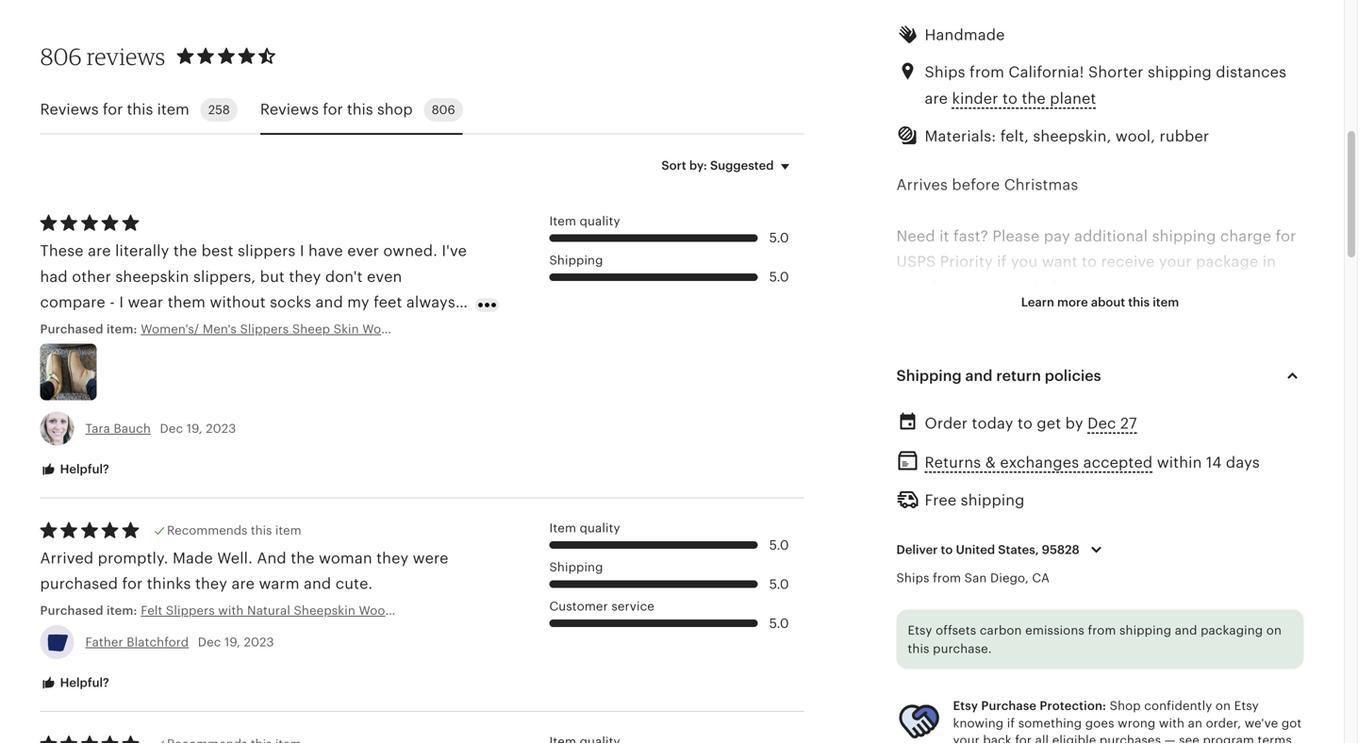 Task type: vqa. For each thing, say whether or not it's contained in the screenshot.
29.00
no



Task type: locate. For each thing, give the bounding box(es) containing it.
2 horizontal spatial on
[[1267, 624, 1282, 638]]

4 5.0 from the top
[[770, 577, 789, 592]]

0 horizontal spatial dec
[[160, 422, 183, 436]]

got right we've
[[1282, 716, 1302, 731]]

dec right blatchford
[[198, 635, 221, 649]]

rubber
[[1160, 128, 1210, 145]]

1 horizontal spatial dec
[[198, 635, 221, 649]]

0 vertical spatial item
[[550, 214, 577, 228]]

etsy offsets carbon emissions from shipping and packaging on this purchase.
[[908, 624, 1282, 656]]

- left wool
[[897, 484, 902, 501]]

these
[[40, 243, 84, 260]]

806 right shop
[[432, 103, 455, 117]]

1 horizontal spatial them
[[1165, 715, 1203, 732]]

them up women's/
[[168, 294, 206, 311]]

0 vertical spatial item quality
[[550, 214, 620, 228]]

0 vertical spatial if
[[998, 253, 1007, 270]]

1 horizontal spatial your
[[1159, 253, 1192, 270]]

item: down the wear
[[107, 322, 137, 337]]

0 horizontal spatial slippers
[[240, 322, 289, 337]]

this inside dropdown button
[[1129, 295, 1150, 309]]

ships
[[925, 64, 966, 81], [897, 571, 930, 586]]

2 helpful? button from the top
[[26, 666, 123, 701]]

only
[[1235, 715, 1267, 732]]

warm
[[259, 576, 300, 593], [906, 587, 947, 604], [974, 741, 1015, 743]]

and inside etsy offsets carbon emissions from shipping and packaging on this purchase.
[[1175, 624, 1198, 638]]

0 vertical spatial 806
[[40, 42, 82, 70]]

0 horizontal spatial 19,
[[187, 422, 203, 436]]

0 horizontal spatial felt
[[906, 459, 930, 476]]

1 vertical spatial if
[[1007, 716, 1015, 731]]

0 horizontal spatial etsy
[[908, 624, 933, 638]]

0 horizontal spatial them
[[168, 294, 206, 311]]

were
[[413, 550, 449, 567]]

1 vertical spatial them
[[1165, 715, 1203, 732]]

0 vertical spatial 2023
[[206, 422, 236, 436]]

2023 down the would
[[206, 422, 236, 436]]

reviews for this shop
[[260, 101, 413, 118]]

inside
[[1216, 741, 1260, 743]]

2 item quality from the top
[[550, 521, 620, 535]]

1 vertical spatial shipping
[[897, 368, 962, 385]]

and inside arrived promptly. made well. and the woman they were purchased for thinks they are warm and cute.
[[304, 576, 331, 593]]

0 vertical spatial slippers
[[238, 243, 296, 260]]

1 vertical spatial purchased
[[40, 604, 103, 618]]

19, right bauch
[[187, 422, 203, 436]]

1 vertical spatial helpful?
[[57, 676, 109, 690]]

19, for tara bauch dec 19, 2023
[[187, 422, 203, 436]]

& for felt
[[977, 407, 988, 424]]

slippers down policies
[[1023, 407, 1083, 424]]

they up socks
[[289, 268, 321, 285]]

1 horizontal spatial 806
[[432, 103, 455, 117]]

additional
[[1075, 228, 1148, 245]]

returns
[[925, 454, 982, 471]]

charge
[[1221, 228, 1272, 245]]

carbon
[[980, 624, 1022, 638]]

1 vertical spatial helpful? button
[[26, 666, 123, 701]]

1 helpful? from the top
[[57, 462, 109, 476]]

recommends this item
[[167, 524, 302, 538]]

0 vertical spatial ships
[[925, 64, 966, 81]]

0 horizontal spatial item
[[157, 101, 189, 118]]

back
[[983, 734, 1012, 743]]

to inside deliver to united states, 95828 dropdown button
[[941, 543, 953, 557]]

shipping up sheepskin at the bottom right of the page
[[897, 368, 962, 385]]

shoes
[[1172, 407, 1217, 424]]

& for exchanges
[[986, 454, 996, 471]]

recommends
[[167, 524, 248, 538]]

if left you
[[998, 253, 1007, 270]]

2 horizontal spatial dec
[[1088, 415, 1117, 432]]

2 purchased from the top
[[40, 604, 103, 618]]

are inside arrived promptly. made well. and the woman they were purchased for thinks they are warm and cute.
[[232, 576, 255, 593]]

i left have
[[300, 243, 304, 260]]

purchase
[[982, 699, 1037, 713]]

1 vertical spatial from
[[933, 571, 962, 586]]

& left felt
[[977, 407, 988, 424]]

to left get on the bottom right
[[1018, 415, 1033, 432]]

0 vertical spatial them
[[168, 294, 206, 311]]

1 horizontal spatial slippers
[[1023, 407, 1083, 424]]

slippers,
[[193, 268, 256, 285]]

purchased for purchased item: women's/ men's slippers sheep skin wool lined handcrafted luxury
[[40, 322, 103, 337]]

2 horizontal spatial from
[[1088, 624, 1117, 638]]

0 vertical spatial 19,
[[187, 422, 203, 436]]

shipping inside etsy offsets carbon emissions from shipping and packaging on this purchase.
[[1120, 624, 1172, 638]]

your down interior
[[953, 734, 980, 743]]

5 5.0 from the top
[[770, 616, 789, 631]]

1 quality from the top
[[580, 214, 620, 228]]

and left packaging
[[1175, 624, 1198, 638]]

806 left the reviews at left
[[40, 42, 82, 70]]

dec left 27
[[1088, 415, 1117, 432]]

felt up wool
[[906, 459, 930, 476]]

etsy for etsy purchase protection:
[[953, 699, 979, 713]]

returns & exchanges accepted button
[[925, 449, 1153, 476]]

slippers up purchase.
[[955, 613, 1013, 630]]

if inside shop confidently on etsy knowing if something goes wrong with an order, we've got your back for all eligible purchases —
[[1007, 716, 1015, 731]]

slip
[[944, 561, 969, 578]]

if inside need it fast? please pay additional shipping charge for usps priority if you want to receive your package in the shortest period of time.
[[998, 253, 1007, 270]]

0 horizontal spatial from
[[933, 571, 962, 586]]

1 vertical spatial quality
[[580, 521, 620, 535]]

0 vertical spatial quality
[[580, 214, 620, 228]]

from right emissions at the bottom
[[1088, 624, 1117, 638]]

and left cute.
[[304, 576, 331, 593]]

1 horizontal spatial on
[[1216, 699, 1231, 713]]

0 vertical spatial helpful?
[[57, 462, 109, 476]]

2 horizontal spatial they
[[377, 550, 409, 567]]

slippers up say
[[240, 322, 289, 337]]

and down ships from san diego, ca
[[951, 587, 979, 604]]

0 horizontal spatial warm
[[259, 576, 300, 593]]

not
[[1207, 715, 1231, 732]]

from for california!
[[970, 64, 1005, 81]]

purchased item: women's/ men's slippers sheep skin wool lined handcrafted luxury
[[40, 322, 551, 337]]

1 horizontal spatial item
[[275, 524, 302, 538]]

stretched
[[173, 320, 244, 337]]

best
[[202, 243, 234, 260]]

california!
[[1009, 64, 1085, 81]]

2023 for tara bauch dec 19, 2023
[[206, 422, 236, 436]]

1 item: from the top
[[107, 322, 137, 337]]

shipping inside need it fast? please pay additional shipping charge for usps priority if you want to receive your package in the shortest period of time.
[[1153, 228, 1217, 245]]

dec for tara bauch dec 19, 2023
[[160, 422, 183, 436]]

and left return
[[966, 368, 993, 385]]

1 horizontal spatial warm
[[906, 587, 947, 604]]

1 vertical spatial got
[[1282, 716, 1302, 731]]

the right and
[[291, 550, 315, 567]]

reviews for reviews for this item
[[40, 101, 99, 118]]

purchased
[[40, 322, 103, 337], [40, 604, 103, 618]]

2 horizontal spatial but
[[1019, 741, 1043, 743]]

extremely
[[897, 741, 970, 743]]

on inside shop confidently on etsy knowing if something goes wrong with an order, we've got your back for all eligible purchases —
[[1216, 699, 1231, 713]]

warm down and
[[259, 576, 300, 593]]

the down the usps
[[897, 279, 921, 296]]

etsy left offsets
[[908, 624, 933, 638]]

2 vertical spatial from
[[1088, 624, 1117, 638]]

on down deliver to united states, 95828
[[974, 561, 992, 578]]

warm inside arrived promptly. made well. and the woman they were purchased for thinks they are warm and cute.
[[259, 576, 300, 593]]

&
[[977, 407, 988, 424], [1087, 407, 1098, 424], [986, 454, 996, 471]]

806 inside tab list
[[432, 103, 455, 117]]

the inside 'these are literally the best slippers i have ever owned. i've had other sheepskin slippers, but they don't even compare - i wear them without socks and my feet always feel perfect. they stretched just a little when i got them, but still are supportive. i would say they're true to size.'
[[173, 243, 197, 260]]

perfect.
[[71, 320, 130, 337]]

1 horizontal spatial they
[[289, 268, 321, 285]]

shop
[[1110, 699, 1141, 713]]

to up "time."
[[1082, 253, 1097, 270]]

shipping inside dropdown button
[[897, 368, 962, 385]]

item down receive
[[1153, 295, 1180, 309]]

slippers right best
[[238, 243, 296, 260]]

1 vertical spatial felt
[[1078, 715, 1102, 732]]

luxury
[[511, 322, 551, 337]]

your inside need it fast? please pay additional shipping charge for usps priority if you want to receive your package in the shortest period of time.
[[1159, 253, 1192, 270]]

reviews right the 258
[[260, 101, 319, 118]]

your inside shop confidently on etsy knowing if something goes wrong with an order, we've got your back for all eligible purchases —
[[953, 734, 980, 743]]

- inside 'these are literally the best slippers i have ever owned. i've had other sheepskin slippers, but they don't even compare - i wear them without socks and my feet always feel perfect. they stretched just a little when i got them, but still are supportive. i would say they're true to size.'
[[110, 294, 115, 311]]

1 5.0 from the top
[[770, 230, 789, 245]]

1 vertical spatial item
[[1153, 295, 1180, 309]]

for up in on the top right
[[1276, 228, 1297, 245]]

the left best
[[173, 243, 197, 260]]

item left the 258
[[157, 101, 189, 118]]

to up slip
[[941, 543, 953, 557]]

1 vertical spatial on
[[1267, 624, 1282, 638]]

literally
[[115, 243, 169, 260]]

2 vertical spatial slippers
[[955, 613, 1013, 630]]

0 horizontal spatial your
[[953, 734, 980, 743]]

1 vertical spatial 806
[[432, 103, 455, 117]]

the down california!
[[1022, 90, 1046, 107]]

1 horizontal spatial from
[[970, 64, 1005, 81]]

gift
[[897, 664, 924, 681]]

item
[[157, 101, 189, 118], [1153, 295, 1180, 309], [275, 524, 302, 538]]

1 horizontal spatial 2023
[[244, 635, 274, 649]]

0 vertical spatial purchased
[[40, 322, 103, 337]]

them down confidently
[[1165, 715, 1203, 732]]

& right returns
[[986, 454, 996, 471]]

1 horizontal spatial 19,
[[225, 635, 241, 649]]

i've
[[442, 243, 467, 260]]

0 vertical spatial felt
[[906, 459, 930, 476]]

reviews down 806 reviews
[[40, 101, 99, 118]]

1 horizontal spatial etsy
[[953, 699, 979, 713]]

purchased item:
[[40, 604, 141, 618]]

2 reviews from the left
[[260, 101, 319, 118]]

shipping inside ships from california! shorter shipping distances are
[[1148, 64, 1212, 81]]

warm down is
[[974, 741, 1015, 743]]

have
[[309, 243, 343, 260]]

return
[[997, 368, 1042, 385]]

1 vertical spatial item
[[550, 521, 577, 535]]

helpful? down tara
[[57, 462, 109, 476]]

for inside arrived promptly. made well. and the woman they were purchased for thinks they are warm and cute.
[[122, 576, 143, 593]]

—
[[1165, 734, 1176, 743]]

i up 'true'
[[373, 320, 377, 337]]

tab list
[[40, 87, 804, 135]]

slippers
[[238, 243, 296, 260], [934, 459, 992, 476], [955, 613, 1013, 630]]

arrived promptly. made well. and the woman they were purchased for thinks they are warm and cute.
[[40, 550, 449, 593]]

feel
[[40, 320, 67, 337]]

wool,
[[1116, 128, 1156, 145]]

sort by: suggested
[[662, 159, 774, 173]]

inside
[[946, 484, 990, 501]]

to inside need it fast? please pay additional shipping charge for usps priority if you want to receive your package in the shortest period of time.
[[1082, 253, 1097, 270]]

but down 100%
[[1019, 741, 1043, 743]]

2 horizontal spatial warm
[[974, 741, 1015, 743]]

but
[[260, 268, 285, 285], [40, 345, 65, 362], [1019, 741, 1043, 743]]

1 vertical spatial item:
[[107, 604, 137, 618]]

to right 'true'
[[389, 345, 404, 362]]

and left my
[[316, 294, 343, 311]]

on right packaging
[[1267, 624, 1282, 638]]

item up and
[[275, 524, 302, 538]]

item inside dropdown button
[[1153, 295, 1180, 309]]

0 horizontal spatial 2023
[[206, 422, 236, 436]]

but inside the interior is 100% soft felt making them not only extremely warm but also very comfortable. inside i
[[1019, 741, 1043, 743]]

2 horizontal spatial item
[[1153, 295, 1180, 309]]

1 vertical spatial 19,
[[225, 635, 241, 649]]

kinder
[[952, 90, 999, 107]]

ships inside ships from california! shorter shipping distances are
[[925, 64, 966, 81]]

felt up very
[[1078, 715, 1102, 732]]

from inside etsy offsets carbon emissions from shipping and packaging on this purchase.
[[1088, 624, 1117, 638]]

to right kinder in the right top of the page
[[1003, 90, 1018, 107]]

shipping up luxury
[[550, 253, 603, 267]]

2 horizontal spatial etsy
[[1235, 699, 1259, 713]]

from up kinder in the right top of the page
[[970, 64, 1005, 81]]

shipping and return policies button
[[880, 353, 1321, 399]]

they left were at bottom
[[377, 550, 409, 567]]

0 vertical spatial helpful? button
[[26, 452, 123, 487]]

1 horizontal spatial felt
[[1078, 715, 1102, 732]]

0 vertical spatial item
[[157, 101, 189, 118]]

1 vertical spatial they
[[377, 550, 409, 567]]

etsy inside etsy offsets carbon emissions from shipping and packaging on this purchase.
[[908, 624, 933, 638]]

in
[[1263, 253, 1277, 270]]

and inside 'these are literally the best slippers i have ever owned. i've had other sheepskin slippers, but they don't even compare - i wear them without socks and my feet always feel perfect. they stretched just a little when i got them, but still are supportive. i would say they're true to size.'
[[316, 294, 343, 311]]

san
[[965, 571, 987, 586]]

if down "purchase"
[[1007, 716, 1015, 731]]

ships down deliver
[[897, 571, 930, 586]]

item
[[550, 214, 577, 228], [550, 521, 577, 535]]

purchased
[[40, 576, 118, 593]]

reviews
[[40, 101, 99, 118], [260, 101, 319, 118]]

0 horizontal spatial on
[[974, 561, 992, 578]]

shipping up customer
[[550, 561, 603, 575]]

purchased up still
[[40, 322, 103, 337]]

0 vertical spatial got
[[381, 320, 406, 337]]

2 vertical spatial on
[[1216, 699, 1231, 713]]

ships up kinder in the right top of the page
[[925, 64, 966, 81]]

item: up father blatchford link
[[107, 604, 137, 618]]

0 vertical spatial item:
[[107, 322, 137, 337]]

- down deliver
[[897, 587, 902, 604]]

these are literally the best slippers i have ever owned. i've had other sheepskin slippers, but they don't even compare - i wear them without socks and my feet always feel perfect. they stretched just a little when i got them, but still are supportive. i would say they're true to size.
[[40, 243, 467, 362]]

for down promptly.
[[122, 576, 143, 593]]

with
[[1160, 716, 1185, 731]]

1 vertical spatial item quality
[[550, 521, 620, 535]]

this right about
[[1129, 295, 1150, 309]]

0 horizontal spatial but
[[40, 345, 65, 362]]

say
[[272, 345, 296, 362]]

14
[[1207, 454, 1222, 471]]

policies
[[1045, 368, 1102, 385]]

tara bauch added a photo of their purchase image
[[40, 344, 97, 400]]

owned.
[[383, 243, 438, 260]]

1 reviews from the left
[[40, 101, 99, 118]]

felt inside the interior is 100% soft felt making them not only extremely warm but also very comfortable. inside i
[[1078, 715, 1102, 732]]

from left san
[[933, 571, 962, 586]]

- up perfect.
[[110, 294, 115, 311]]

easy
[[906, 561, 940, 578]]

are left kinder in the right top of the page
[[925, 90, 948, 107]]

2 vertical spatial but
[[1019, 741, 1043, 743]]

helpful? button down the father
[[26, 666, 123, 701]]

purchases
[[1100, 734, 1162, 743]]

2 item: from the top
[[107, 604, 137, 618]]

accepted
[[1084, 454, 1153, 471]]

2 5.0 from the top
[[770, 269, 789, 285]]

0 horizontal spatial got
[[381, 320, 406, 337]]

806 reviews
[[40, 42, 165, 70]]

customer
[[550, 600, 608, 614]]

dec 27 button
[[1088, 410, 1138, 438]]

on up order,
[[1216, 699, 1231, 713]]

0 vertical spatial from
[[970, 64, 1005, 81]]

item: for purchased item: women's/ men's slippers sheep skin wool lined handcrafted luxury
[[107, 322, 137, 337]]

shipping up shop
[[1120, 624, 1172, 638]]

purchased down purchased
[[40, 604, 103, 618]]

19, down arrived promptly. made well. and the woman they were purchased for thinks they are warm and cute.
[[225, 635, 241, 649]]

for down 100%
[[1016, 734, 1032, 743]]

are down the well.
[[232, 576, 255, 593]]

1 vertical spatial your
[[953, 734, 980, 743]]

2 item from the top
[[550, 521, 577, 535]]

etsy
[[908, 624, 933, 638], [953, 699, 979, 713], [1235, 699, 1259, 713]]

0 horizontal spatial 806
[[40, 42, 82, 70]]

1 vertical spatial ships
[[897, 571, 930, 586]]

even
[[367, 268, 402, 285]]

from inside ships from california! shorter shipping distances are
[[970, 64, 1005, 81]]

etsy up interior
[[953, 699, 979, 713]]

etsy purchase protection:
[[953, 699, 1107, 713]]

they down 'made'
[[195, 576, 227, 593]]

1 vertical spatial slippers
[[934, 459, 992, 476]]

- left house
[[897, 613, 902, 630]]

warm up house
[[906, 587, 947, 604]]

1 item quality from the top
[[550, 214, 620, 228]]

1 vertical spatial slippers
[[1023, 407, 1083, 424]]

skin
[[334, 322, 359, 337]]

for inside shop confidently on etsy knowing if something goes wrong with an order, we've got your back for all eligible purchases —
[[1016, 734, 1032, 743]]

helpful? down the father
[[57, 676, 109, 690]]

slippers inside - lightweight - easy slip on - warm and comfortable - house slippers
[[955, 613, 1013, 630]]

this left shop
[[347, 101, 373, 118]]

warm inside the interior is 100% soft felt making them not only extremely warm but also very comfortable. inside i
[[974, 741, 1015, 743]]

without
[[210, 294, 266, 311]]

0 vertical spatial your
[[1159, 253, 1192, 270]]

1 vertical spatial but
[[40, 345, 65, 362]]

still
[[69, 345, 95, 362]]

order today to get by dec 27
[[925, 415, 1138, 432]]

0 vertical spatial they
[[289, 268, 321, 285]]

etsy up only
[[1235, 699, 1259, 713]]

lightweight
[[906, 536, 990, 553]]

etsy for etsy offsets carbon emissions from shipping and packaging on this purchase.
[[908, 624, 933, 638]]

2023 down arrived promptly. made well. and the woman they were purchased for thinks they are warm and cute.
[[244, 635, 274, 649]]

1 horizontal spatial reviews
[[260, 101, 319, 118]]

0 vertical spatial but
[[260, 268, 285, 285]]

slippers inside - felt slippers - wool inside
[[934, 459, 992, 476]]

1 helpful? button from the top
[[26, 452, 123, 487]]

slippers inside 'these are literally the best slippers i have ever owned. i've had other sheepskin slippers, but they don't even compare - i wear them without socks and my feet always feel perfect. they stretched just a little when i got them, but still are supportive. i would say they're true to size.'
[[238, 243, 296, 260]]

ever
[[347, 243, 379, 260]]

- left returns
[[897, 459, 902, 476]]

wool
[[363, 322, 392, 337]]

when
[[329, 320, 369, 337]]

2023 for father blatchford dec 19, 2023
[[244, 635, 274, 649]]

1 purchased from the top
[[40, 322, 103, 337]]

0 horizontal spatial reviews
[[40, 101, 99, 118]]

but up socks
[[260, 268, 285, 285]]

0 vertical spatial on
[[974, 561, 992, 578]]

on inside etsy offsets carbon emissions from shipping and packaging on this purchase.
[[1267, 624, 1282, 638]]

1 horizontal spatial got
[[1282, 716, 1302, 731]]

this up and
[[251, 524, 272, 538]]

0 horizontal spatial they
[[195, 576, 227, 593]]

planet
[[1050, 90, 1097, 107]]

got down the feet
[[381, 320, 406, 337]]

1 vertical spatial 2023
[[244, 635, 274, 649]]

slippers up inside
[[934, 459, 992, 476]]

dec right bauch
[[160, 422, 183, 436]]

ships from california! shorter shipping distances are
[[925, 64, 1287, 107]]



Task type: describe. For each thing, give the bounding box(es) containing it.
a
[[279, 320, 287, 337]]

2 vertical spatial they
[[195, 576, 227, 593]]

within
[[1157, 454, 1203, 471]]

father blatchford dec 19, 2023
[[85, 635, 274, 649]]

deliver to united states, 95828
[[897, 543, 1080, 557]]

comfortable
[[983, 587, 1073, 604]]

true
[[355, 345, 385, 362]]

for inside need it fast? please pay additional shipping charge for usps priority if you want to receive your package in the shortest period of time.
[[1276, 228, 1297, 245]]

95828
[[1042, 543, 1080, 557]]

wrong
[[1118, 716, 1156, 731]]

my
[[347, 294, 370, 311]]

deliver
[[897, 543, 938, 557]]

is
[[986, 715, 998, 732]]

felt inside - felt slippers - wool inside
[[906, 459, 930, 476]]

father
[[85, 635, 123, 649]]

pay
[[1044, 228, 1071, 245]]

christmas
[[1005, 176, 1079, 193]]

this down the reviews at left
[[127, 101, 153, 118]]

i down men's
[[214, 345, 218, 362]]

warm inside - lightweight - easy slip on - warm and comfortable - house slippers
[[906, 587, 947, 604]]

free shipping
[[925, 492, 1025, 509]]

handmade
[[925, 27, 1005, 44]]

reviews
[[87, 42, 165, 70]]

something
[[1019, 716, 1082, 731]]

comfortable.
[[1117, 741, 1212, 743]]

ships for ships from california! shorter shipping distances are
[[925, 64, 966, 81]]

they
[[134, 320, 169, 337]]

them inside 'these are literally the best slippers i have ever owned. i've had other sheepskin slippers, but they don't even compare - i wear them without socks and my feet always feel perfect. they stretched just a little when i got them, but still are supportive. i would say they're true to size.'
[[168, 294, 206, 311]]

tara bauch dec 19, 2023
[[85, 422, 236, 436]]

knowing
[[953, 716, 1004, 731]]

shipping up deliver to united states, 95828
[[961, 492, 1025, 509]]

1 item from the top
[[550, 214, 577, 228]]

free
[[925, 492, 957, 509]]

father blatchford link
[[85, 635, 189, 649]]

interior
[[928, 715, 982, 732]]

would
[[223, 345, 268, 362]]

and inside - lightweight - easy slip on - warm and comfortable - house slippers
[[951, 587, 979, 604]]

soft
[[1046, 715, 1074, 732]]

making
[[1106, 715, 1160, 732]]

materials:
[[925, 128, 997, 145]]

of
[[1042, 279, 1057, 296]]

they inside 'these are literally the best slippers i have ever owned. i've had other sheepskin slippers, but they don't even compare - i wear them without socks and my feet always feel perfect. they stretched just a little when i got them, but still are supportive. i would say they're true to size.'
[[289, 268, 321, 285]]

the inside kinder to the planet button
[[1022, 90, 1046, 107]]

them inside the interior is 100% soft felt making them not only extremely warm but also very comfortable. inside i
[[1165, 715, 1203, 732]]

etsy inside shop confidently on etsy knowing if something goes wrong with an order, we've got your back for all eligible purchases —
[[1235, 699, 1259, 713]]

this inside etsy offsets carbon emissions from shipping and packaging on this purchase.
[[908, 642, 930, 656]]

to inside 'these are literally the best slippers i have ever owned. i've had other sheepskin slippers, but they don't even compare - i wear them without socks and my feet always feel perfect. they stretched just a little when i got them, but still are supportive. i would say they're true to size.'
[[389, 345, 404, 362]]

ships for ships from san diego, ca
[[897, 571, 930, 586]]

felt,
[[1001, 128, 1029, 145]]

got inside shop confidently on etsy knowing if something goes wrong with an order, we've got your back for all eligible purchases —
[[1282, 716, 1302, 731]]

confidently
[[1145, 699, 1213, 713]]

by
[[1066, 415, 1084, 432]]

for down 806 reviews
[[103, 101, 123, 118]]

on inside - lightweight - easy slip on - warm and comfortable - house slippers
[[974, 561, 992, 578]]

item: for purchased item:
[[107, 604, 137, 618]]

period
[[989, 279, 1038, 296]]

package
[[1196, 253, 1259, 270]]

2 vertical spatial shipping
[[550, 561, 603, 575]]

for left shop
[[323, 101, 343, 118]]

cute.
[[336, 576, 373, 593]]

dec for father blatchford dec 19, 2023
[[198, 635, 221, 649]]

very
[[1081, 741, 1113, 743]]

0 vertical spatial shipping
[[550, 253, 603, 267]]

materials: felt, sheepskin, wool, rubber
[[925, 128, 1210, 145]]

arrives
[[897, 176, 948, 193]]

purchased for purchased item:
[[40, 604, 103, 618]]

arrives before christmas
[[897, 176, 1079, 193]]

protection:
[[1040, 699, 1107, 713]]

2 helpful? from the top
[[57, 676, 109, 690]]

reviews for reviews for this shop
[[260, 101, 319, 118]]

women's
[[1102, 407, 1168, 424]]

tara
[[85, 422, 110, 436]]

kinder to the planet
[[952, 90, 1097, 107]]

by:
[[690, 159, 707, 173]]

exchanges
[[1001, 454, 1080, 471]]

2 quality from the top
[[580, 521, 620, 535]]

just
[[248, 320, 275, 337]]

shop confidently on etsy knowing if something goes wrong with an order, we've got your back for all eligible purchases —
[[953, 699, 1302, 743]]

wool
[[906, 484, 942, 501]]

are inside ships from california! shorter shipping distances are
[[925, 90, 948, 107]]

tab list containing reviews for this item
[[40, 87, 804, 135]]

it
[[940, 228, 950, 245]]

blatchford
[[127, 635, 189, 649]]

i left the wear
[[119, 294, 124, 311]]

3 5.0 from the top
[[770, 538, 789, 553]]

about
[[1091, 295, 1126, 309]]

other
[[72, 268, 111, 285]]

usps
[[897, 253, 936, 270]]

all
[[1036, 734, 1049, 743]]

are up other
[[88, 243, 111, 260]]

from for san
[[933, 571, 962, 586]]

- left lightweight
[[897, 536, 902, 553]]

sort by: suggested button
[[648, 146, 811, 186]]

gift for women
[[897, 664, 1009, 681]]

women's/ men's slippers sheep skin wool lined handcrafted luxury link
[[141, 321, 551, 338]]

to inside kinder to the planet button
[[1003, 90, 1018, 107]]

& right by at right
[[1087, 407, 1098, 424]]

806 for 806
[[432, 103, 455, 117]]

also
[[1048, 741, 1077, 743]]

women's/
[[141, 322, 199, 337]]

days
[[1226, 454, 1260, 471]]

for right gift
[[928, 664, 949, 681]]

19, for father blatchford dec 19, 2023
[[225, 635, 241, 649]]

we've
[[1245, 716, 1279, 731]]

need
[[897, 228, 936, 245]]

ships from san diego, ca
[[897, 571, 1050, 586]]

2 vertical spatial item
[[275, 524, 302, 538]]

eligible
[[1053, 734, 1097, 743]]

little
[[292, 320, 324, 337]]

get
[[1037, 415, 1062, 432]]

had
[[40, 268, 68, 285]]

house
[[906, 613, 951, 630]]

united
[[956, 543, 996, 557]]

emissions
[[1026, 624, 1085, 638]]

well.
[[217, 550, 253, 567]]

they're
[[300, 345, 351, 362]]

purchase.
[[933, 642, 992, 656]]

arrived
[[40, 550, 94, 567]]

1 horizontal spatial but
[[260, 268, 285, 285]]

- left easy
[[897, 561, 902, 578]]

the inside need it fast? please pay additional shipping charge for usps priority if you want to receive your package in the shortest period of time.
[[897, 279, 921, 296]]

are down perfect.
[[99, 345, 122, 362]]

them,
[[410, 320, 453, 337]]

0 vertical spatial slippers
[[240, 322, 289, 337]]

806 for 806 reviews
[[40, 42, 82, 70]]

the inside arrived promptly. made well. and the woman they were purchased for thinks they are warm and cute.
[[291, 550, 315, 567]]

got inside 'these are literally the best slippers i have ever owned. i've had other sheepskin slippers, but they don't even compare - i wear them without socks and my feet always feel perfect. they stretched just a little when i got them, but still are supportive. i would say they're true to size.'
[[381, 320, 406, 337]]

sort
[[662, 159, 687, 173]]

and inside dropdown button
[[966, 368, 993, 385]]

and
[[257, 550, 287, 567]]

packaging
[[1201, 624, 1264, 638]]



